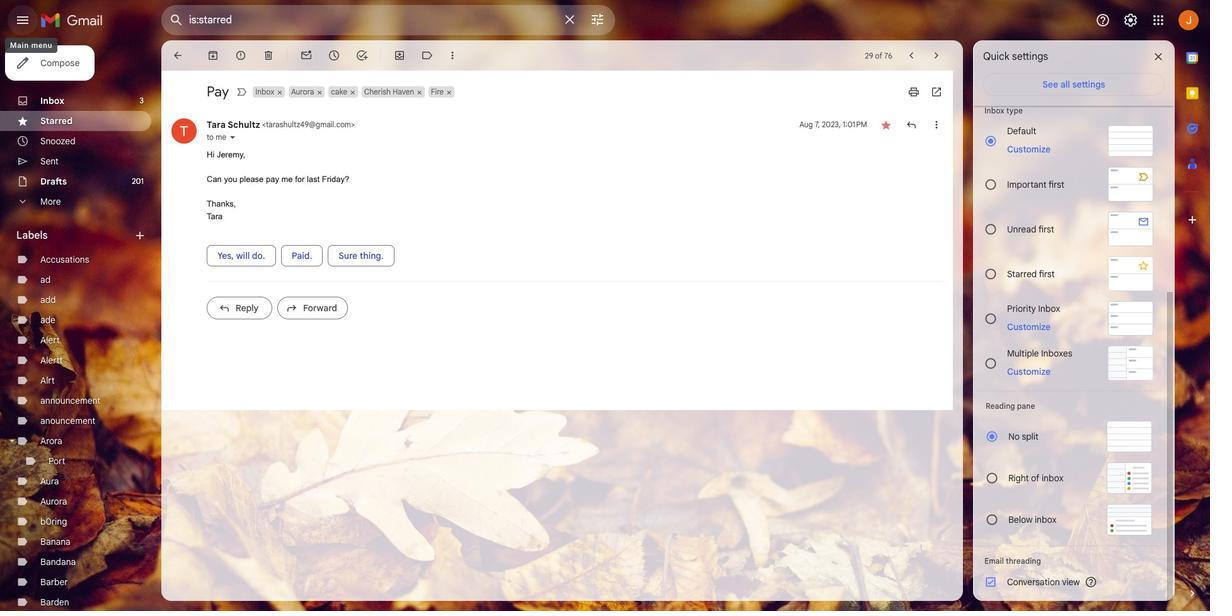 Task type: vqa. For each thing, say whether or not it's contained in the screenshot.
Monday morning morning
no



Task type: locate. For each thing, give the bounding box(es) containing it.
>
[[351, 120, 355, 129]]

0 vertical spatial aurora
[[291, 87, 314, 96]]

aura link
[[40, 476, 59, 488]]

aug 7, 2023, 1:01 pm
[[800, 120, 868, 129]]

1 customize button from the top
[[1000, 142, 1059, 157]]

inbox button
[[253, 86, 276, 98]]

0 vertical spatial tara
[[207, 119, 226, 131]]

first for important first
[[1049, 179, 1065, 190]]

unread
[[1008, 224, 1037, 235]]

0 horizontal spatial aurora
[[40, 496, 67, 508]]

customize button down default
[[1000, 142, 1059, 157]]

1 vertical spatial settings
[[1073, 79, 1106, 90]]

no split
[[1009, 431, 1039, 443]]

customize down priority inbox
[[1008, 321, 1052, 333]]

red star image
[[880, 119, 893, 131]]

1 vertical spatial tara
[[207, 212, 223, 221]]

friday?
[[322, 175, 350, 184]]

aug 7, 2023, 1:01 pm cell
[[800, 119, 868, 131]]

1 customize from the top
[[1008, 144, 1052, 155]]

aug
[[800, 120, 814, 129]]

starred up 'priority'
[[1008, 268, 1038, 280]]

2 vertical spatial customize button
[[1000, 364, 1059, 379]]

schultz
[[228, 119, 260, 131]]

1 vertical spatial aurora
[[40, 496, 67, 508]]

inbox for inbox link
[[40, 95, 64, 107]]

1 horizontal spatial me
[[282, 175, 293, 184]]

please
[[240, 175, 264, 184]]

jeremy,
[[217, 150, 245, 160]]

inbox right right
[[1043, 473, 1064, 484]]

inbox inside button
[[256, 87, 274, 96]]

inbox type element
[[985, 106, 1154, 115]]

port
[[49, 456, 65, 467]]

inbox up <
[[256, 87, 274, 96]]

barden link
[[40, 597, 69, 609]]

add
[[40, 295, 56, 306]]

sure thing. button
[[328, 245, 395, 267]]

main menu
[[10, 41, 52, 50]]

sure
[[339, 250, 358, 262]]

last
[[307, 175, 320, 184]]

tara
[[207, 119, 226, 131], [207, 212, 223, 221]]

quick settings
[[984, 50, 1049, 63]]

0 vertical spatial customize
[[1008, 144, 1052, 155]]

first
[[1049, 179, 1065, 190], [1039, 224, 1055, 235], [1040, 268, 1056, 280]]

add to tasks image
[[356, 49, 368, 62]]

1 horizontal spatial of
[[1032, 473, 1040, 484]]

inbox
[[256, 87, 274, 96], [40, 95, 64, 107], [985, 106, 1005, 115], [1039, 303, 1061, 314]]

aurora
[[291, 87, 314, 96], [40, 496, 67, 508]]

3 customize button from the top
[[1000, 364, 1059, 379]]

settings right all
[[1073, 79, 1106, 90]]

2 customize button from the top
[[1000, 319, 1059, 335]]

1 vertical spatial customize button
[[1000, 319, 1059, 335]]

me left for
[[282, 175, 293, 184]]

inbox right below on the bottom right
[[1036, 515, 1057, 526]]

arora link
[[40, 436, 62, 447]]

email
[[985, 557, 1005, 566]]

tara up to me
[[207, 119, 226, 131]]

2 customize from the top
[[1008, 321, 1052, 333]]

customize down default
[[1008, 144, 1052, 155]]

0 horizontal spatial settings
[[1013, 50, 1049, 63]]

of right right
[[1032, 473, 1040, 484]]

cherish
[[364, 87, 391, 96]]

0 horizontal spatial starred
[[40, 115, 73, 127]]

customize button down priority inbox
[[1000, 319, 1059, 335]]

labels image
[[421, 49, 434, 62]]

customize for multiple inboxes
[[1008, 366, 1052, 377]]

thanks, tara
[[207, 199, 236, 221]]

0 vertical spatial of
[[876, 51, 883, 60]]

threading
[[1007, 557, 1042, 566]]

first right important
[[1049, 179, 1065, 190]]

tara inside thanks, tara
[[207, 212, 223, 221]]

reply link
[[207, 297, 272, 320]]

right of inbox
[[1009, 473, 1064, 484]]

compose
[[40, 57, 80, 69]]

settings right quick
[[1013, 50, 1049, 63]]

2 tara from the top
[[207, 212, 223, 221]]

for
[[295, 175, 305, 184]]

inbox inside labels navigation
[[40, 95, 64, 107]]

Search mail text field
[[189, 14, 555, 26]]

aurora for aurora 'link'
[[40, 496, 67, 508]]

yes, will do.
[[218, 250, 265, 262]]

delete image
[[262, 49, 275, 62]]

0 horizontal spatial of
[[876, 51, 883, 60]]

customize for default
[[1008, 144, 1052, 155]]

0 vertical spatial inbox
[[1043, 473, 1064, 484]]

1 horizontal spatial aurora
[[291, 87, 314, 96]]

compose button
[[5, 45, 95, 81]]

aurora link
[[40, 496, 67, 508]]

7,
[[815, 120, 820, 129]]

1 vertical spatial of
[[1032, 473, 1040, 484]]

inbox up starred link
[[40, 95, 64, 107]]

customize button down multiple
[[1000, 364, 1059, 379]]

can
[[207, 175, 222, 184]]

drafts
[[40, 176, 67, 187]]

reply
[[236, 303, 259, 314]]

29 of 76
[[866, 51, 893, 60]]

snoozed link
[[40, 136, 75, 147]]

clear search image
[[558, 7, 583, 32]]

split
[[1023, 431, 1039, 443]]

starred up snoozed
[[40, 115, 73, 127]]

1 horizontal spatial settings
[[1073, 79, 1106, 90]]

0 vertical spatial first
[[1049, 179, 1065, 190]]

paid.
[[292, 250, 312, 262]]

multiple inboxes
[[1008, 348, 1073, 359]]

below inbox
[[1009, 515, 1057, 526]]

cherish haven button
[[362, 86, 416, 98]]

inbox link
[[40, 95, 64, 107]]

accusations link
[[40, 254, 89, 266]]

me
[[216, 132, 226, 142], [282, 175, 293, 184]]

aurora inside aurora button
[[291, 87, 314, 96]]

first up priority inbox
[[1040, 268, 1056, 280]]

tab list
[[1176, 40, 1211, 566]]

sure thing.
[[339, 250, 384, 262]]

1 vertical spatial starred
[[1008, 268, 1038, 280]]

1 horizontal spatial starred
[[1008, 268, 1038, 280]]

2 vertical spatial first
[[1040, 268, 1056, 280]]

inbox left type
[[985, 106, 1005, 115]]

customize button for default
[[1000, 142, 1059, 157]]

1 vertical spatial first
[[1039, 224, 1055, 235]]

aurora up tarashultz49@gmail.com
[[291, 87, 314, 96]]

1:01 pm
[[843, 120, 868, 129]]

settings image
[[1124, 13, 1139, 28]]

reading pane
[[986, 402, 1036, 411]]

1 vertical spatial inbox
[[1036, 515, 1057, 526]]

aurora inside labels navigation
[[40, 496, 67, 508]]

starred first
[[1008, 268, 1056, 280]]

alrt
[[40, 375, 55, 387]]

paid. button
[[281, 245, 323, 267]]

tara down thanks, at left top
[[207, 212, 223, 221]]

alrt link
[[40, 375, 55, 387]]

aurora up "b0ring" link
[[40, 496, 67, 508]]

starred inside labels navigation
[[40, 115, 73, 127]]

tarashultz49@gmail.com
[[266, 120, 351, 129]]

pane
[[1018, 402, 1036, 411]]

0 vertical spatial me
[[216, 132, 226, 142]]

1 vertical spatial customize
[[1008, 321, 1052, 333]]

customize down multiple
[[1008, 366, 1052, 377]]

inbox right 'priority'
[[1039, 303, 1061, 314]]

None search field
[[161, 5, 616, 35]]

3 customize from the top
[[1008, 366, 1052, 377]]

0 vertical spatial starred
[[40, 115, 73, 127]]

default
[[1008, 126, 1037, 137]]

first right unread
[[1039, 224, 1055, 235]]

2 vertical spatial customize
[[1008, 366, 1052, 377]]

type
[[1007, 106, 1024, 115]]

labels
[[16, 230, 48, 242]]

email threading
[[985, 557, 1042, 566]]

view
[[1063, 577, 1081, 588]]

0 vertical spatial customize button
[[1000, 142, 1059, 157]]

of left 76
[[876, 51, 883, 60]]

starred for starred link
[[40, 115, 73, 127]]

bandana link
[[40, 557, 76, 568]]

fire button
[[429, 86, 445, 98]]

me right to
[[216, 132, 226, 142]]

alert link
[[40, 335, 60, 346]]



Task type: describe. For each thing, give the bounding box(es) containing it.
aura
[[40, 476, 59, 488]]

fire
[[431, 87, 444, 96]]

b0ring link
[[40, 517, 67, 528]]

advanced search options image
[[585, 7, 611, 32]]

starred link
[[40, 115, 73, 127]]

sent
[[40, 156, 59, 167]]

starred for starred first
[[1008, 268, 1038, 280]]

2023,
[[822, 120, 841, 129]]

email threading element
[[985, 557, 1154, 566]]

no
[[1009, 431, 1020, 443]]

201
[[132, 177, 144, 186]]

0 vertical spatial settings
[[1013, 50, 1049, 63]]

0 horizontal spatial me
[[216, 132, 226, 142]]

snooze image
[[328, 49, 341, 62]]

see all settings button
[[984, 73, 1166, 96]]

archive image
[[207, 49, 219, 62]]

more image
[[447, 49, 459, 62]]

customize button for multiple inboxes
[[1000, 364, 1059, 379]]

drafts link
[[40, 176, 67, 187]]

main menu image
[[15, 13, 30, 28]]

inbox for inbox button
[[256, 87, 274, 96]]

sent link
[[40, 156, 59, 167]]

show details image
[[229, 134, 237, 141]]

all
[[1061, 79, 1071, 90]]

snoozed
[[40, 136, 75, 147]]

red-star checkbox
[[880, 119, 893, 131]]

arora
[[40, 436, 62, 447]]

76
[[885, 51, 893, 60]]

thanks,
[[207, 199, 236, 209]]

3
[[140, 96, 144, 105]]

aurora for aurora button
[[291, 87, 314, 96]]

newer image
[[906, 49, 918, 62]]

main
[[10, 41, 29, 50]]

ad link
[[40, 274, 51, 286]]

yes, will do. button
[[207, 245, 276, 267]]

will
[[236, 250, 250, 262]]

report spam image
[[235, 49, 247, 62]]

menu
[[31, 41, 52, 50]]

aurora button
[[289, 86, 316, 98]]

yes,
[[218, 250, 234, 262]]

ade
[[40, 315, 55, 326]]

move to inbox image
[[394, 49, 406, 62]]

1 vertical spatial me
[[282, 175, 293, 184]]

tara schultz cell
[[207, 119, 355, 131]]

labels heading
[[16, 230, 134, 242]]

<
[[262, 120, 266, 129]]

hi jeremy,
[[207, 150, 248, 160]]

see
[[1043, 79, 1059, 90]]

pay
[[266, 175, 279, 184]]

quick settings element
[[984, 50, 1049, 73]]

support image
[[1096, 13, 1111, 28]]

search mail image
[[165, 9, 188, 32]]

settings inside button
[[1073, 79, 1106, 90]]

important first
[[1008, 179, 1065, 190]]

cherish haven
[[364, 87, 414, 96]]

barber
[[40, 577, 68, 588]]

first for starred first
[[1040, 268, 1056, 280]]

can you please pay me for last friday?
[[207, 175, 352, 184]]

reading
[[986, 402, 1016, 411]]

thing.
[[360, 250, 384, 262]]

first for unread first
[[1039, 224, 1055, 235]]

add link
[[40, 295, 56, 306]]

alertt
[[40, 355, 63, 366]]

unread first
[[1008, 224, 1055, 235]]

forward link
[[278, 297, 348, 320]]

you
[[224, 175, 237, 184]]

inbox type
[[985, 106, 1024, 115]]

of for 29
[[876, 51, 883, 60]]

anouncement link
[[40, 416, 95, 427]]

priority
[[1008, 303, 1037, 314]]

tara schultz < tarashultz49@gmail.com >
[[207, 119, 355, 131]]

customize for priority inbox
[[1008, 321, 1052, 333]]

1 tara from the top
[[207, 119, 226, 131]]

priority inbox
[[1008, 303, 1061, 314]]

bandana
[[40, 557, 76, 568]]

labels navigation
[[0, 40, 161, 612]]

barber link
[[40, 577, 68, 588]]

customize button for priority inbox
[[1000, 319, 1059, 335]]

anouncement
[[40, 416, 95, 427]]

hi
[[207, 150, 215, 160]]

multiple
[[1008, 348, 1040, 359]]

alert
[[40, 335, 60, 346]]

conversation view
[[1008, 577, 1081, 588]]

announcement link
[[40, 395, 100, 407]]

inbox for inbox type
[[985, 106, 1005, 115]]

important
[[1008, 179, 1047, 190]]

of for right
[[1032, 473, 1040, 484]]

to
[[207, 132, 214, 142]]

more button
[[0, 192, 151, 212]]

inboxes
[[1042, 348, 1073, 359]]

cake
[[331, 87, 348, 96]]

ad
[[40, 274, 51, 286]]

barden
[[40, 597, 69, 609]]

banana link
[[40, 537, 71, 548]]

right
[[1009, 473, 1030, 484]]

port link
[[49, 456, 65, 467]]

b0ring
[[40, 517, 67, 528]]

older image
[[931, 49, 944, 62]]

gmail image
[[40, 8, 109, 33]]

banana
[[40, 537, 71, 548]]

back to starred image
[[172, 49, 184, 62]]

conversation
[[1008, 577, 1061, 588]]

below
[[1009, 515, 1033, 526]]

reading pane element
[[986, 402, 1153, 411]]



